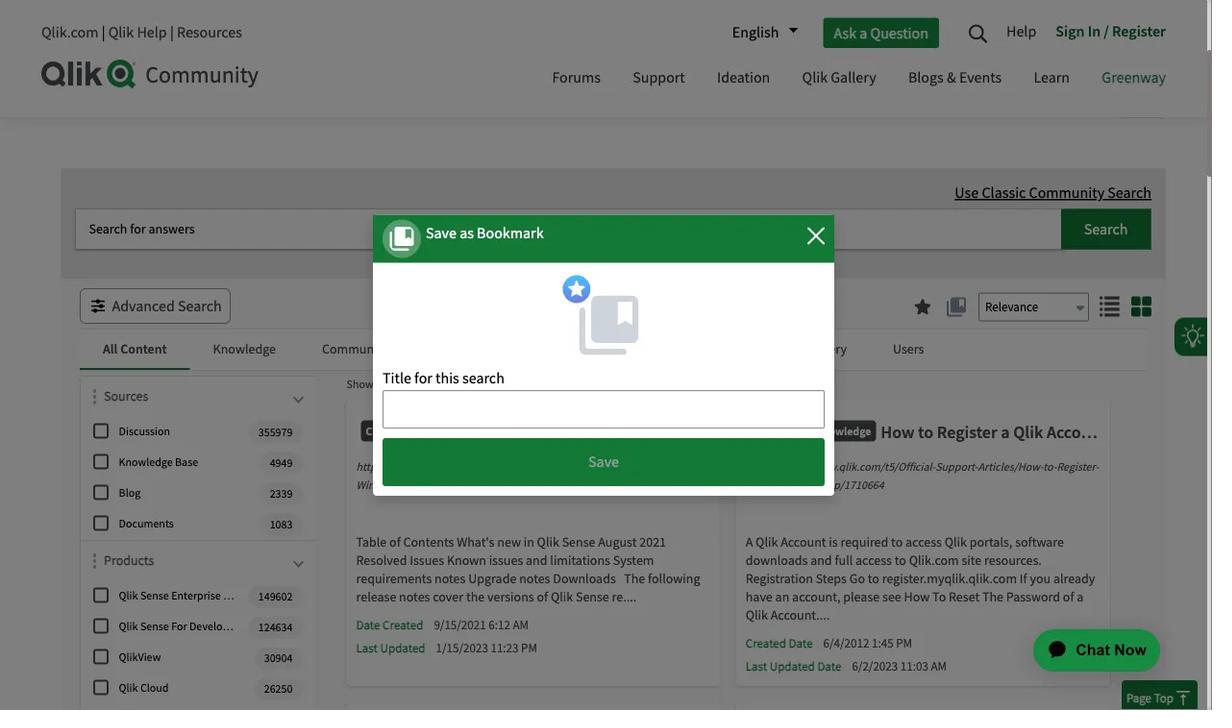Task type: describe. For each thing, give the bounding box(es) containing it.
to right required
[[891, 534, 903, 551]]

downloads
[[553, 571, 616, 588]]

resolved
[[356, 552, 407, 570]]

community down qlik image
[[89, 89, 165, 109]]

community inside button
[[322, 340, 388, 358]]

the inside list
[[230, 89, 251, 109]]

blog
[[119, 486, 141, 501]]

of inside a qlik account is required to access qlik portals, software downloads and full access to qlik.com site resources. registration steps go to register.myqlik.qlik.com if you already have an account, please see how to reset the password of a qlik account....
[[1063, 589, 1075, 606]]

4949
[[270, 456, 293, 471]]

sort filter image
[[93, 554, 97, 569]]

last for table of contents       what's new in qlik sense august 2021 resolved issues    known issues and limitations    system requirements notes    upgrade notes    downloads          the following release notes cover the versions of qlik sense re....
[[356, 641, 378, 657]]

0 horizontal spatial notes
[[399, 589, 430, 606]]

community button
[[299, 330, 411, 368]]

cloud
[[140, 681, 169, 696]]

6/2/2023
[[852, 659, 898, 675]]

search inside list
[[183, 89, 227, 109]]

software
[[1016, 534, 1064, 551]]

on-
[[689, 460, 705, 475]]

qlik sense enterprise on windows
[[119, 589, 283, 604]]

p/1710664
[[834, 478, 884, 493]]

p/1835974
[[578, 478, 628, 493]]

2 vertical spatial date
[[818, 659, 842, 675]]

search
[[462, 369, 505, 388]]

showing
[[347, 377, 389, 392]]

1 horizontal spatial access
[[906, 534, 942, 551]]

this
[[436, 369, 459, 388]]

downloads
[[746, 552, 808, 570]]

to up https://community.qlik.com/t5/official-support-articles/how-to-register- a-qlik-account/ta-p/1710664
[[918, 421, 934, 443]]

Title for this search text field
[[383, 390, 825, 429]]

a inside a qlik account is required to access qlik portals, software downloads and full access to qlik.com site resources. registration steps go to register.myqlik.qlik.com if you already have an account, please see how to reset the password of a qlik account....
[[1077, 589, 1084, 606]]

resources.
[[985, 552, 1042, 570]]

showing page 1 of 72847 of 728469 results (0.946 seconds) .
[[347, 377, 628, 392]]

release
[[532, 340, 575, 358]]

gallery inside 'link'
[[831, 68, 877, 88]]

notes-
[[445, 478, 475, 493]]

in
[[524, 534, 534, 551]]

required
[[841, 534, 889, 551]]

qlik cloud
[[119, 681, 169, 696]]

use
[[955, 183, 979, 203]]

a qlik account is required to access qlik portals, software downloads and full access to qlik.com site resources. registration steps go to register.myqlik.qlik.com if you already have an account, please see how to reset the password of a qlik account....
[[746, 534, 1096, 625]]

account....
[[771, 607, 830, 625]]

qlik community
[[61, 89, 165, 109]]

all content button
[[80, 330, 190, 370]]

13th:
[[807, 29, 840, 49]]

sources
[[104, 388, 148, 405]]

ir-
[[538, 478, 550, 493]]

password
[[1007, 589, 1061, 606]]

please
[[844, 589, 880, 606]]

use classic community search
[[955, 183, 1152, 203]]

6/4/2012 1:45 pm
[[824, 636, 913, 651]]

go
[[850, 571, 865, 588]]

0 vertical spatial a
[[860, 23, 868, 43]]

https://community.qlik.com/t5/official-support-articles/how-to-register- a-qlik-account/ta-p/1710664
[[746, 460, 1099, 493]]

sign in / register
[[1056, 21, 1166, 40]]

advanced search
[[112, 296, 222, 316]]

last updated date
[[746, 659, 842, 675]]

save for save
[[589, 452, 619, 472]]

in
[[1088, 21, 1101, 40]]

to right go
[[868, 571, 880, 588]]

1:45
[[872, 636, 894, 651]]

1 horizontal spatial account
[[1047, 421, 1107, 443]]

english button
[[723, 16, 798, 49]]

1 vertical spatial for
[[171, 619, 187, 634]]

11:03
[[901, 659, 929, 675]]

menu bar containing qlik gallery
[[538, 51, 1181, 108]]

knowledge for knowledge
[[213, 340, 276, 358]]

2 | from the left
[[170, 23, 174, 42]]

2021
[[640, 534, 666, 551]]

1 | from the left
[[102, 23, 105, 42]]

0 vertical spatial qlik.com
[[41, 23, 98, 42]]

community inside community knowledge how to register a qlik account
[[756, 423, 814, 438]]

and inside a qlik account is required to access qlik portals, software downloads and full access to qlik.com site resources. registration steps go to register.myqlik.qlik.com if you already have an account, please see how to reset the password of a qlik account....
[[811, 552, 832, 570]]

enterprise-
[[636, 460, 689, 475]]

qlikview
[[119, 650, 161, 665]]

english
[[732, 23, 779, 42]]

help inside "link"
[[1007, 21, 1037, 41]]

am for 6/2/2023 11:03 am
[[931, 659, 947, 675]]

search inside button
[[178, 296, 222, 316]]

search the community
[[183, 89, 330, 109]]

&
[[442, 29, 451, 49]]

ask a question link
[[823, 18, 939, 48]]

knowledge base
[[119, 455, 198, 470]]

new
[[497, 534, 521, 551]]

limitations
[[550, 552, 611, 570]]

to up see
[[895, 552, 907, 570]]

qlik community link
[[61, 89, 165, 109]]

1 vertical spatial created
[[746, 636, 787, 652]]

sense down downloads
[[576, 589, 609, 606]]

1 vertical spatial register
[[937, 421, 998, 443]]

bi
[[568, 29, 581, 49]]

qlik inside 'link'
[[802, 68, 828, 88]]

title for this search
[[383, 369, 505, 388]]

following
[[648, 571, 700, 588]]

greenway
[[1102, 68, 1166, 88]]

portals,
[[970, 534, 1013, 551]]

[webinar]  accenture & qlik:  accelerating bi migration to saas with qlik on dec 13th: register
[[302, 29, 906, 49]]

save for save as bookmark
[[426, 224, 457, 243]]

of right versions
[[537, 589, 548, 606]]

with
[[700, 29, 728, 49]]

windows
[[240, 589, 283, 604]]

qlik.com | qlik help | resources
[[41, 23, 242, 42]]

accelerating
[[487, 29, 565, 49]]

the inside a qlik account is required to access qlik portals, software downloads and full access to qlik.com site resources. registration steps go to register.myqlik.qlik.com if you already have an account, please see how to reset the password of a qlik account....
[[983, 589, 1004, 606]]

products
[[104, 552, 154, 569]]

community inside 'link'
[[145, 60, 259, 89]]

sources button
[[104, 387, 307, 415]]

register link
[[840, 29, 906, 49]]

requirements
[[356, 571, 432, 588]]

title
[[383, 369, 411, 388]]

support-
[[936, 460, 978, 475]]

all
[[103, 340, 118, 358]]

registration
[[746, 571, 813, 588]]

enterprise
[[171, 589, 221, 604]]

am for 9/15/2021 6:12 am
[[513, 617, 529, 633]]

1 size image from the left
[[1100, 297, 1120, 317]]

2339
[[270, 487, 293, 501]]

known
[[447, 552, 486, 570]]

dec
[[780, 29, 804, 49]]

qlik-
[[755, 478, 778, 493]]

355979
[[258, 425, 293, 440]]

account/ta-
[[778, 478, 834, 493]]

1 horizontal spatial notes
[[435, 571, 466, 588]]

qlik.com inside a qlik account is required to access qlik portals, software downloads and full access to qlik.com site resources. registration steps go to register.myqlik.qlik.com if you already have an account, please see how to reset the password of a qlik account....
[[909, 552, 959, 570]]



Task type: locate. For each thing, give the bounding box(es) containing it.
updated down date created
[[380, 641, 426, 657]]

1 horizontal spatial last
[[746, 659, 767, 675]]

to-
[[1043, 460, 1057, 475]]

728469
[[479, 377, 514, 392]]

qlik sense for developers
[[119, 619, 243, 634]]

0 vertical spatial knowledge
[[213, 340, 276, 358]]

upgrade
[[468, 571, 517, 588]]

[webinar]
[[302, 29, 371, 49]]

size image
[[1100, 297, 1120, 317], [1132, 297, 1152, 317]]

knowledge
[[213, 340, 276, 358], [816, 423, 871, 438], [119, 455, 173, 470]]

community up 'qlik-'
[[756, 423, 814, 438]]

qlik:
[[454, 29, 484, 49]]

0 horizontal spatial qlik.com
[[41, 23, 98, 42]]

2 vertical spatial knowledge
[[119, 455, 173, 470]]

sort filter image
[[93, 389, 97, 405]]

how
[[881, 421, 915, 443], [904, 589, 930, 606]]

products button
[[104, 551, 307, 580]]

a up 'articles/how-'
[[1001, 421, 1010, 443]]

1 horizontal spatial a
[[1001, 421, 1010, 443]]

qlik gallery inside 'link'
[[802, 68, 877, 88]]

notes down requirements
[[399, 589, 430, 606]]

0 horizontal spatial updated
[[380, 641, 426, 657]]

as
[[460, 224, 474, 243]]

account,
[[792, 589, 841, 606]]

community link
[[41, 60, 519, 89]]

reset
[[949, 589, 980, 606]]

2 and from the left
[[811, 552, 832, 570]]

0 vertical spatial account
[[1047, 421, 1107, 443]]

1 and from the left
[[526, 552, 548, 570]]

the down 'upgrade'
[[466, 589, 485, 606]]

and down in
[[526, 552, 548, 570]]

qlik.com link
[[41, 23, 98, 42]]

the
[[230, 89, 251, 109], [466, 589, 485, 606]]

articles/how-
[[978, 460, 1044, 475]]

pm right 1:45
[[896, 636, 913, 651]]

0 horizontal spatial created
[[383, 618, 423, 634]]

sense up qlik sense for developers
[[140, 589, 169, 604]]

1 horizontal spatial |
[[170, 23, 174, 42]]

https://community.qlik.com/t5/official-
[[746, 460, 936, 475]]

qlik inside list
[[61, 89, 86, 109]]

a right ask
[[860, 23, 868, 43]]

how up https://community.qlik.com/t5/official-support-articles/how-to-register- a-qlik-account/ta-p/1710664
[[881, 421, 915, 443]]

0 horizontal spatial the
[[624, 571, 645, 588]]

qlik help link
[[108, 23, 167, 42]]

1 horizontal spatial am
[[931, 659, 947, 675]]

re....
[[612, 589, 637, 606]]

1 horizontal spatial the
[[466, 589, 485, 606]]

qlik.com
[[41, 23, 98, 42], [909, 552, 959, 570]]

an
[[776, 589, 790, 606]]

the
[[624, 571, 645, 588], [983, 589, 1004, 606]]

sense up limitations
[[562, 534, 596, 551]]

you
[[1030, 571, 1051, 588]]

1083
[[270, 517, 293, 532]]

0 vertical spatial register
[[1113, 21, 1166, 40]]

the down system
[[624, 571, 645, 588]]

11:23
[[491, 640, 519, 656]]

2 horizontal spatial a
[[1077, 589, 1084, 606]]

how inside a qlik account is required to access qlik portals, software downloads and full access to qlik.com site resources. registration steps go to register.myqlik.qlik.com if you already have an account, please see how to reset the password of a qlik account....
[[904, 589, 930, 606]]

qlik image
[[41, 60, 138, 88]]

knowledge up sources button
[[213, 340, 276, 358]]

date up last updated date
[[789, 636, 813, 652]]

gallery down register link
[[831, 68, 877, 88]]

of right 1
[[425, 377, 434, 392]]

the inside table of contents       what's new in qlik sense august 2021 resolved issues    known issues and limitations    system requirements notes    upgrade notes    downloads          the following release notes cover the versions of qlik sense re....
[[624, 571, 645, 588]]

0 vertical spatial created
[[383, 618, 423, 634]]

help left the 'resources' link
[[137, 23, 167, 42]]

pm for 1/15/2023 11:23 pm
[[521, 640, 537, 656]]

help left sign
[[1007, 21, 1037, 41]]

account left is
[[781, 534, 826, 551]]

am right 6:12
[[513, 617, 529, 633]]

qlik.com up qlik image
[[41, 23, 98, 42]]

a down already
[[1077, 589, 1084, 606]]

2 horizontal spatial date
[[818, 659, 842, 675]]

1 horizontal spatial created
[[746, 636, 787, 652]]

knowledge inside button
[[213, 340, 276, 358]]

1 horizontal spatial help
[[1007, 21, 1037, 41]]

last down created date
[[746, 659, 767, 675]]

1 horizontal spatial pm
[[896, 636, 913, 651]]

for down enterprise
[[171, 619, 187, 634]]

on left "dec" at the top
[[760, 29, 777, 49]]

1 vertical spatial am
[[931, 659, 947, 675]]

community down resources
[[145, 60, 259, 89]]

issues
[[410, 552, 444, 570]]

cover
[[433, 589, 464, 606]]

page top button
[[1122, 681, 1198, 711]]

notes up versions
[[519, 571, 550, 588]]

1 vertical spatial knowledge
[[816, 423, 871, 438]]

migration
[[584, 29, 645, 49]]

qlik gallery left users
[[782, 340, 847, 358]]

notes up cover
[[435, 571, 466, 588]]

pm right 11:23
[[521, 640, 537, 656]]

2 vertical spatial a
[[1077, 589, 1084, 606]]

accenture
[[374, 29, 439, 49]]

created
[[383, 618, 423, 634], [746, 636, 787, 652]]

0 horizontal spatial help
[[137, 23, 167, 42]]

1 vertical spatial qlik.com
[[909, 552, 959, 570]]

0 vertical spatial gallery
[[831, 68, 877, 88]]

1/15/2023 11:23 pm
[[436, 640, 537, 656]]

pm
[[896, 636, 913, 651], [521, 640, 537, 656]]

0 horizontal spatial a
[[860, 23, 868, 43]]

last for a qlik account is required to access qlik portals, software downloads and full access to qlik.com site resources. registration steps go to register.myqlik.qlik.com if you already have an account, please see how to reset the password of a qlik account....
[[746, 659, 767, 675]]

updated down created date
[[770, 659, 815, 675]]

1 horizontal spatial for
[[415, 369, 433, 388]]

register right /
[[1113, 21, 1166, 40]]

149602
[[258, 589, 293, 604]]

to
[[933, 589, 946, 606]]

1 horizontal spatial size image
[[1132, 297, 1152, 317]]

| right qlik.com link
[[102, 23, 105, 42]]

on left windows
[[223, 589, 237, 604]]

knowledge up https://community.qlik.com/t5/official- on the bottom right
[[816, 423, 871, 438]]

have
[[746, 589, 773, 606]]

0 vertical spatial access
[[906, 534, 942, 551]]

updated for cover
[[380, 641, 426, 657]]

notes
[[435, 571, 466, 588], [519, 571, 550, 588], [399, 589, 430, 606]]

0 vertical spatial for
[[415, 369, 433, 388]]

0 horizontal spatial last
[[356, 641, 378, 657]]

0 vertical spatial the
[[624, 571, 645, 588]]

1 horizontal spatial save
[[589, 452, 619, 472]]

what's
[[457, 534, 495, 551]]

see
[[883, 589, 902, 606]]

1 horizontal spatial knowledge
[[213, 340, 276, 358]]

register-
[[1057, 460, 1099, 475]]

0 horizontal spatial and
[[526, 552, 548, 570]]

of right "72847"
[[467, 377, 477, 392]]

am right 11:03
[[931, 659, 947, 675]]

date
[[356, 618, 380, 634], [789, 636, 813, 652], [818, 659, 842, 675]]

the right reset
[[983, 589, 1004, 606]]

1 vertical spatial date
[[789, 636, 813, 652]]

2 size image from the left
[[1132, 297, 1152, 317]]

notes
[[578, 340, 610, 358]]

0 vertical spatial save
[[426, 224, 457, 243]]

issues
[[489, 552, 523, 570]]

date down release
[[356, 618, 380, 634]]

2 horizontal spatial knowledge
[[816, 423, 871, 438]]

1 vertical spatial account
[[781, 534, 826, 551]]

1 horizontal spatial on
[[760, 29, 777, 49]]

for right page
[[415, 369, 433, 388]]

save inside button
[[589, 452, 619, 472]]

created up "last updated"
[[383, 618, 423, 634]]

qlik gallery link
[[788, 51, 891, 108]]

knowledge for knowledge base
[[119, 455, 173, 470]]

2021-
[[511, 478, 538, 493]]

created date
[[746, 636, 813, 652]]

0 horizontal spatial save
[[426, 224, 457, 243]]

knowledge inside community knowledge how to register a qlik account
[[816, 423, 871, 438]]

9/15/2021
[[434, 617, 486, 633]]

updated for have
[[770, 659, 815, 675]]

0 vertical spatial date
[[356, 618, 380, 634]]

the down resources
[[230, 89, 251, 109]]

content
[[120, 340, 167, 358]]

0 horizontal spatial account
[[781, 534, 826, 551]]

0 horizontal spatial for
[[171, 619, 187, 634]]

am
[[513, 617, 529, 633], [931, 659, 947, 675]]

and up the steps
[[811, 552, 832, 570]]

page top
[[1127, 690, 1174, 706]]

1 vertical spatial the
[[466, 589, 485, 606]]

of down already
[[1063, 589, 1075, 606]]

0 horizontal spatial size image
[[1100, 297, 1120, 317]]

0 horizontal spatial am
[[513, 617, 529, 633]]

of up resolved
[[389, 534, 401, 551]]

0 vertical spatial on
[[760, 29, 777, 49]]

date down the 6/4/2012
[[818, 659, 842, 675]]

1 vertical spatial a
[[1001, 421, 1010, 443]]

.
[[625, 377, 628, 392]]

qlik.com up register.myqlik.qlik.com
[[909, 552, 959, 570]]

0 horizontal spatial pm
[[521, 640, 537, 656]]

ask a question
[[834, 23, 929, 43]]

of
[[425, 377, 434, 392], [467, 377, 477, 392], [389, 534, 401, 551], [537, 589, 548, 606], [1063, 589, 1075, 606]]

community up showing
[[322, 340, 388, 358]]

last down date created
[[356, 641, 378, 657]]

help
[[1007, 21, 1037, 41], [137, 23, 167, 42]]

1 horizontal spatial qlik.com
[[909, 552, 959, 570]]

0 horizontal spatial |
[[102, 23, 105, 42]]

on
[[760, 29, 777, 49], [223, 589, 237, 604]]

and inside table of contents       what's new in qlik sense august 2021 resolved issues    known issues and limitations    system requirements notes    upgrade notes    downloads          the following release notes cover the versions of qlik sense re....
[[526, 552, 548, 570]]

how to register a qlik account link
[[881, 421, 1107, 452]]

1 horizontal spatial register
[[1113, 21, 1166, 40]]

1 vertical spatial updated
[[770, 659, 815, 675]]

use classic community search link
[[955, 183, 1152, 203]]

to/ta-
[[550, 478, 578, 493]]

to
[[648, 29, 662, 49], [918, 421, 934, 443], [891, 534, 903, 551], [895, 552, 907, 570], [868, 571, 880, 588]]

0 vertical spatial am
[[513, 617, 529, 633]]

0 vertical spatial updated
[[380, 641, 426, 657]]

all content
[[103, 340, 167, 358]]

system
[[613, 552, 654, 570]]

0 vertical spatial how
[[881, 421, 915, 443]]

ask
[[834, 23, 857, 43]]

access up register.myqlik.qlik.com
[[906, 534, 942, 551]]

qlik
[[108, 23, 134, 42], [731, 29, 757, 49], [802, 68, 828, 88], [61, 89, 86, 109], [782, 340, 805, 358], [1014, 421, 1044, 443], [537, 534, 559, 551], [756, 534, 778, 551], [945, 534, 967, 551], [119, 589, 138, 604], [551, 589, 573, 606], [746, 607, 768, 625], [119, 619, 138, 634], [119, 681, 138, 696]]

register.myqlik.qlik.com
[[882, 571, 1017, 588]]

1 horizontal spatial date
[[789, 636, 813, 652]]

/
[[1104, 21, 1109, 40]]

is
[[829, 534, 838, 551]]

1 vertical spatial gallery
[[807, 340, 847, 358]]

the inside table of contents       what's new in qlik sense august 2021 resolved issues    known issues and limitations    system requirements notes    upgrade notes    downloads          the following release notes cover the versions of qlik sense re....
[[466, 589, 485, 606]]

qlik gallery
[[802, 68, 877, 88], [782, 340, 847, 358]]

qlik gallery down 13th:
[[802, 68, 877, 88]]

resources link
[[177, 23, 242, 42]]

application
[[998, 607, 1184, 695]]

1 vertical spatial how
[[904, 589, 930, 606]]

register up support-
[[937, 421, 998, 443]]

saas
[[665, 29, 697, 49]]

community down page
[[366, 423, 424, 438]]

gallery left users
[[807, 340, 847, 358]]

sign
[[1056, 21, 1085, 40]]

seconds)
[[582, 377, 625, 392]]

account up register-
[[1047, 421, 1107, 443]]

0 horizontal spatial knowledge
[[119, 455, 173, 470]]

contents
[[403, 534, 454, 551]]

1 vertical spatial qlik gallery
[[782, 340, 847, 358]]

1 horizontal spatial and
[[811, 552, 832, 570]]

1 horizontal spatial updated
[[770, 659, 815, 675]]

community down [webinar]
[[254, 89, 330, 109]]

to left saas
[[648, 29, 662, 49]]

1 vertical spatial on
[[223, 589, 237, 604]]

1 vertical spatial last
[[746, 659, 767, 675]]

1 horizontal spatial the
[[983, 589, 1004, 606]]

how left the to
[[904, 589, 930, 606]]

0 horizontal spatial register
[[937, 421, 998, 443]]

sense up qlikview
[[140, 619, 169, 634]]

0 horizontal spatial access
[[856, 552, 892, 570]]

save
[[426, 224, 457, 243], [589, 452, 619, 472]]

save left the as
[[426, 224, 457, 243]]

1 vertical spatial access
[[856, 552, 892, 570]]

access down required
[[856, 552, 892, 570]]

0 horizontal spatial date
[[356, 618, 380, 634]]

a-
[[746, 478, 755, 493]]

0 vertical spatial qlik gallery
[[802, 68, 877, 88]]

community right classic
[[1029, 183, 1105, 203]]

| right qlik help 'link'
[[170, 23, 174, 42]]

1 vertical spatial save
[[589, 452, 619, 472]]

list containing qlik community
[[61, 74, 1113, 125]]

list
[[61, 74, 1113, 125]]

account inside a qlik account is required to access qlik portals, software downloads and full access to qlik.com site resources. registration steps go to register.myqlik.qlik.com if you already have an account, please see how to reset the password of a qlik account....
[[781, 534, 826, 551]]

0 horizontal spatial on
[[223, 589, 237, 604]]

2 horizontal spatial notes
[[519, 571, 550, 588]]

pm for 6/4/2012 1:45 pm
[[896, 636, 913, 651]]

created up last updated date
[[746, 636, 787, 652]]

resources
[[177, 23, 242, 42]]

menu bar
[[538, 51, 1181, 108]]

0 vertical spatial the
[[230, 89, 251, 109]]

base
[[175, 455, 198, 470]]

0 vertical spatial last
[[356, 641, 378, 657]]

knowledge down discussion
[[119, 455, 173, 470]]

save up "p/1835974"
[[589, 452, 619, 472]]

results
[[516, 377, 548, 392]]

a
[[746, 534, 753, 551]]

1 vertical spatial the
[[983, 589, 1004, 606]]

0 horizontal spatial the
[[230, 89, 251, 109]]



Task type: vqa. For each thing, say whether or not it's contained in the screenshot.
the Date to the middle
yes



